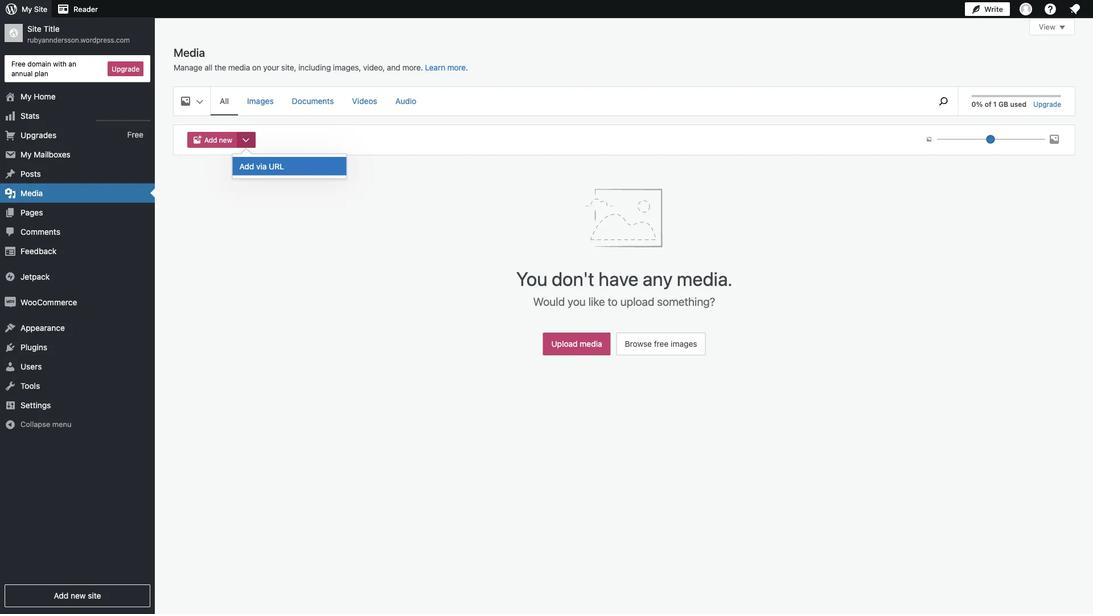 Task type: locate. For each thing, give the bounding box(es) containing it.
your
[[263, 63, 279, 72]]

of
[[985, 100, 992, 108]]

video,
[[363, 63, 385, 72]]

appearance
[[20, 323, 65, 333]]

0 vertical spatial img image
[[5, 271, 16, 283]]

media up manage
[[174, 46, 205, 59]]

1 img image from the top
[[5, 271, 16, 283]]

my inside my home link
[[20, 92, 32, 101]]

reader link
[[52, 0, 102, 18]]

add left via
[[239, 162, 254, 171]]

stats
[[20, 111, 39, 120]]

view button
[[1029, 18, 1075, 35]]

upgrades
[[20, 130, 56, 140]]

site left title
[[27, 24, 41, 34]]

site up title
[[34, 5, 47, 13]]

1 vertical spatial site
[[27, 24, 41, 34]]

2 horizontal spatial add
[[239, 162, 254, 171]]

0 horizontal spatial add
[[54, 592, 68, 601]]

0% of 1 gb used
[[972, 100, 1027, 108]]

free domain with an annual plan
[[11, 60, 76, 77]]

users link
[[0, 357, 155, 377]]

0 vertical spatial add
[[204, 136, 217, 144]]

learn more
[[425, 63, 466, 72]]

1 vertical spatial upgrade
[[1034, 100, 1061, 108]]

add left site
[[54, 592, 68, 601]]

jetpack
[[20, 272, 50, 282]]

add via url menu
[[233, 154, 346, 179]]

add inside button
[[239, 162, 254, 171]]

free down highest hourly views 0 image at top left
[[127, 130, 143, 140]]

0 vertical spatial free
[[11, 60, 26, 68]]

site
[[34, 5, 47, 13], [27, 24, 41, 34]]

1 horizontal spatial media
[[174, 46, 205, 59]]

free up the annual plan at the left of page
[[11, 60, 26, 68]]

1 vertical spatial img image
[[5, 297, 16, 308]]

tools
[[20, 382, 40, 391]]

collapse menu
[[20, 420, 71, 429]]

add inside group
[[204, 136, 217, 144]]

img image for jetpack
[[5, 271, 16, 283]]

upgrade up highest hourly views 0 image at top left
[[112, 65, 140, 73]]

2 img image from the top
[[5, 297, 16, 308]]

my mailboxes
[[20, 150, 70, 159]]

add for add via url
[[239, 162, 254, 171]]

1 horizontal spatial add
[[204, 136, 217, 144]]

my left reader link
[[22, 5, 32, 13]]

my inside my site link
[[22, 5, 32, 13]]

media left on
[[228, 63, 250, 72]]

img image left jetpack
[[5, 271, 16, 283]]

my mailboxes link
[[0, 145, 155, 164]]

my
[[22, 5, 32, 13], [20, 92, 32, 101], [20, 150, 32, 159]]

1 horizontal spatial new
[[219, 136, 232, 144]]

new left site
[[71, 592, 86, 601]]

tools link
[[0, 377, 155, 396]]

1 vertical spatial free
[[127, 130, 143, 140]]

gb
[[999, 100, 1009, 108]]

collapse
[[20, 420, 50, 429]]

0 horizontal spatial new
[[71, 592, 86, 601]]

0 vertical spatial my
[[22, 5, 32, 13]]

add
[[204, 136, 217, 144], [239, 162, 254, 171], [54, 592, 68, 601]]

1 horizontal spatial free
[[127, 130, 143, 140]]

posts
[[20, 169, 41, 179]]

my for my site
[[22, 5, 32, 13]]

add down the all link
[[204, 136, 217, 144]]

write
[[985, 5, 1003, 13]]

all link
[[211, 87, 238, 114]]

upload
[[551, 340, 578, 349]]

upgrade inside button
[[112, 65, 140, 73]]

upgrade right used
[[1034, 100, 1061, 108]]

None range field
[[937, 134, 1045, 145]]

0 vertical spatial new
[[219, 136, 232, 144]]

documents link
[[283, 87, 343, 114]]

site,
[[281, 63, 296, 72]]

1 vertical spatial media
[[580, 340, 602, 349]]

the
[[215, 63, 226, 72]]

media right upload at the bottom of page
[[580, 340, 602, 349]]

new
[[219, 136, 232, 144], [71, 592, 86, 601]]

all
[[220, 97, 229, 106]]

media up pages at the top of page
[[20, 189, 43, 198]]

my up posts
[[20, 150, 32, 159]]

highest hourly views 0 image
[[96, 114, 150, 121]]

1 horizontal spatial upgrade
[[1034, 100, 1061, 108]]

0 vertical spatial media
[[174, 46, 205, 59]]

my left home
[[20, 92, 32, 101]]

free inside free domain with an annual plan
[[11, 60, 26, 68]]

comments link
[[0, 222, 155, 242]]

new for add new site
[[71, 592, 86, 601]]

0 horizontal spatial media
[[20, 189, 43, 198]]

videos link
[[343, 87, 386, 114]]

help image
[[1044, 2, 1057, 16]]

0 vertical spatial upgrade
[[112, 65, 140, 73]]

settings
[[20, 401, 51, 410]]

menu
[[211, 87, 924, 116]]

free
[[11, 60, 26, 68], [127, 130, 143, 140]]

my inside my mailboxes link
[[20, 150, 32, 159]]

media inside media manage all the media on your site, including images, video, and more. learn more .
[[174, 46, 205, 59]]

you
[[568, 295, 586, 308]]

manage your notifications image
[[1068, 2, 1082, 16]]

my home link
[[0, 87, 155, 106]]

including
[[298, 63, 331, 72]]

appearance link
[[0, 319, 155, 338]]

on
[[252, 63, 261, 72]]

new down all
[[219, 136, 232, 144]]

1 vertical spatial media
[[20, 189, 43, 198]]

reader
[[74, 5, 98, 13]]

2 vertical spatial my
[[20, 150, 32, 159]]

upgrade inside you don't have any media. main content
[[1034, 100, 1061, 108]]

upgrade
[[112, 65, 140, 73], [1034, 100, 1061, 108]]

rubyanndersson.wordpress.com
[[27, 36, 130, 44]]

comments
[[20, 227, 60, 237]]

plugins
[[20, 343, 47, 352]]

1 horizontal spatial media
[[580, 340, 602, 349]]

audio link
[[386, 87, 426, 114]]

new for add new
[[219, 136, 232, 144]]

None search field
[[930, 87, 958, 116]]

add new group
[[187, 132, 260, 148]]

add inside 'link'
[[54, 592, 68, 601]]

domain
[[28, 60, 51, 68]]

.
[[466, 63, 468, 72]]

img image
[[5, 271, 16, 283], [5, 297, 16, 308]]

any
[[643, 267, 673, 290]]

upload
[[620, 295, 655, 308]]

1 vertical spatial new
[[71, 592, 86, 601]]

pages
[[20, 208, 43, 217]]

add for add new
[[204, 136, 217, 144]]

mailboxes
[[34, 150, 70, 159]]

img image inside woocommerce link
[[5, 297, 16, 308]]

1 vertical spatial add
[[239, 162, 254, 171]]

0 horizontal spatial media
[[228, 63, 250, 72]]

my home
[[20, 92, 56, 101]]

pages link
[[0, 203, 155, 222]]

all
[[205, 63, 212, 72]]

0 horizontal spatial upgrade
[[112, 65, 140, 73]]

add via url tooltip
[[232, 148, 353, 179]]

you don't have any media. main content
[[174, 18, 1075, 362]]

1 vertical spatial my
[[20, 92, 32, 101]]

1
[[994, 100, 997, 108]]

open search image
[[930, 95, 958, 108]]

you
[[516, 267, 548, 290]]

img image left woocommerce
[[5, 297, 16, 308]]

media inside media link
[[20, 189, 43, 198]]

img image inside the jetpack link
[[5, 271, 16, 283]]

none search field inside you don't have any media. main content
[[930, 87, 958, 116]]

images
[[247, 97, 274, 106]]

to
[[608, 295, 618, 308]]

add via url button
[[233, 157, 346, 176]]

menu containing all
[[211, 87, 924, 116]]

new inside add new site 'link'
[[71, 592, 86, 601]]

0 vertical spatial media
[[228, 63, 250, 72]]

2 vertical spatial add
[[54, 592, 68, 601]]

something?
[[657, 295, 715, 308]]

videos
[[352, 97, 377, 106]]

new inside add new group
[[219, 136, 232, 144]]

would
[[533, 295, 565, 308]]

0 horizontal spatial free
[[11, 60, 26, 68]]



Task type: vqa. For each thing, say whether or not it's contained in the screenshot.
Images link
yes



Task type: describe. For each thing, give the bounding box(es) containing it.
free for free
[[127, 130, 143, 140]]

with
[[53, 60, 67, 68]]

jetpack link
[[0, 267, 155, 287]]

and
[[387, 63, 400, 72]]

browse free images button
[[616, 333, 706, 356]]

add new site
[[54, 592, 101, 601]]

write link
[[965, 0, 1010, 18]]

feedback link
[[0, 242, 155, 261]]

images link
[[238, 87, 283, 114]]

like
[[589, 295, 605, 308]]

don't
[[552, 267, 594, 290]]

menu inside you don't have any media. main content
[[211, 87, 924, 116]]

more.
[[402, 63, 423, 72]]

documents
[[292, 97, 334, 106]]

upgrade button
[[108, 61, 143, 76]]

an
[[68, 60, 76, 68]]

none range field inside you don't have any media. main content
[[937, 134, 1045, 145]]

posts link
[[0, 164, 155, 184]]

title
[[44, 24, 60, 34]]

my for my mailboxes
[[20, 150, 32, 159]]

add new site link
[[5, 585, 150, 608]]

url
[[269, 162, 284, 171]]

media for media
[[20, 189, 43, 198]]

site inside site title rubyanndersson.wordpress.com
[[27, 24, 41, 34]]

view
[[1039, 22, 1056, 31]]

media inside media manage all the media on your site, including images, video, and more. learn more .
[[228, 63, 250, 72]]

woocommerce link
[[0, 293, 155, 312]]

media for media manage all the media on your site, including images, video, and more. learn more .
[[174, 46, 205, 59]]

closed image
[[1060, 26, 1065, 30]]

collapse menu link
[[0, 415, 155, 434]]

media link
[[0, 184, 155, 203]]

media manage all the media on your site, including images, video, and more. learn more .
[[174, 46, 468, 72]]

plugins link
[[0, 338, 155, 357]]

my for my home
[[20, 92, 32, 101]]

settings link
[[0, 396, 155, 415]]

images
[[671, 340, 697, 349]]

stats link
[[0, 106, 155, 126]]

site title rubyanndersson.wordpress.com
[[27, 24, 130, 44]]

free
[[654, 340, 669, 349]]

have
[[599, 267, 639, 290]]

via
[[256, 162, 267, 171]]

learn more link
[[425, 63, 466, 72]]

img image for woocommerce
[[5, 297, 16, 308]]

audio
[[396, 97, 416, 106]]

home
[[34, 92, 56, 101]]

add via url
[[239, 162, 284, 171]]

media.
[[677, 267, 732, 290]]

users
[[20, 362, 42, 372]]

annual plan
[[11, 69, 48, 77]]

my site
[[22, 5, 47, 13]]

browse
[[625, 340, 652, 349]]

browse free images
[[625, 340, 697, 349]]

images,
[[333, 63, 361, 72]]

site
[[88, 592, 101, 601]]

free for free domain with an annual plan
[[11, 60, 26, 68]]

add new
[[204, 136, 232, 144]]

woocommerce
[[20, 298, 77, 307]]

manage
[[174, 63, 202, 72]]

0%
[[972, 100, 983, 108]]

add for add new site
[[54, 592, 68, 601]]

0 vertical spatial site
[[34, 5, 47, 13]]

you don't have any media. would you like to upload something?
[[516, 267, 732, 308]]

upload media
[[551, 340, 602, 349]]

my site link
[[0, 0, 52, 18]]

feedback
[[20, 247, 56, 256]]

my profile image
[[1020, 3, 1032, 15]]



